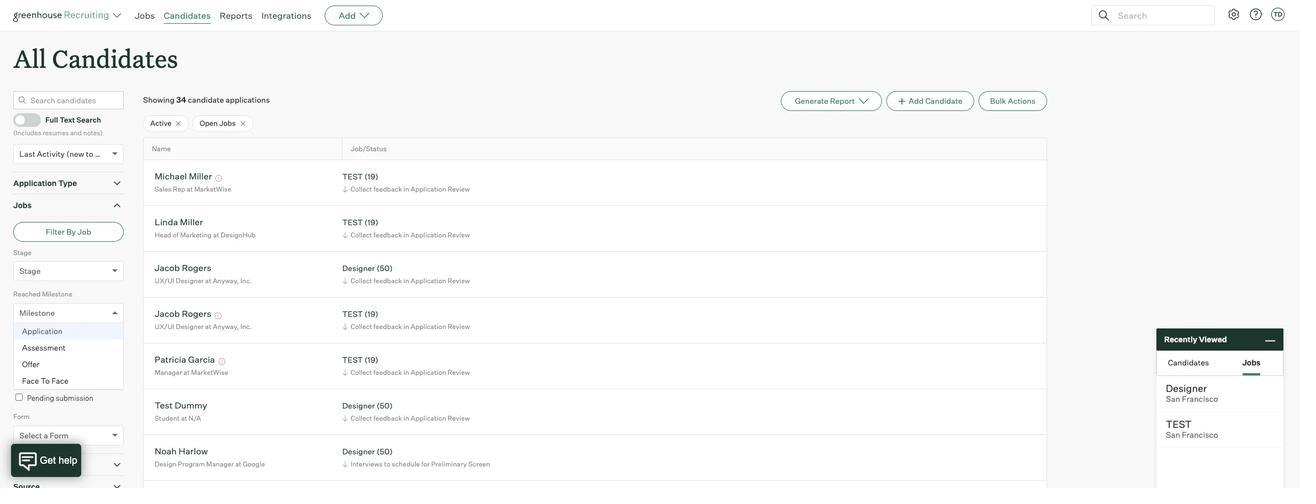 Task type: locate. For each thing, give the bounding box(es) containing it.
to for old)
[[86, 149, 93, 158]]

anyway, inside the jacob rogers ux/ui designer at anyway, inc.
[[213, 277, 239, 285]]

linda
[[155, 217, 178, 228]]

td button
[[1269, 6, 1287, 23]]

patricia garcia
[[155, 354, 215, 365]]

rogers for jacob rogers ux/ui designer at anyway, inc.
[[182, 263, 211, 274]]

reports
[[220, 10, 253, 21]]

milestone down reached milestone
[[19, 308, 55, 317]]

francisco down designer san francisco
[[1182, 430, 1218, 440]]

add inside "popup button"
[[339, 10, 356, 21]]

candidates down "recently viewed"
[[1168, 358, 1209, 367]]

2 face from the left
[[51, 376, 68, 385]]

4 feedback from the top
[[374, 322, 402, 331]]

4 collect from the top
[[351, 322, 372, 331]]

jacob rogers link up ux/ui designer at anyway, inc. on the bottom left
[[155, 308, 211, 321]]

1 vertical spatial form
[[50, 431, 69, 440]]

3 test (19) collect feedback in application review from the top
[[342, 309, 470, 331]]

0 horizontal spatial face
[[22, 376, 39, 385]]

submitted up assessment
[[42, 332, 74, 340]]

1 vertical spatial jacob rogers link
[[155, 308, 211, 321]]

0 horizontal spatial add
[[339, 10, 356, 21]]

schedule
[[392, 460, 420, 468]]

submitted down application option on the left of the page
[[53, 350, 91, 359]]

michael miller
[[155, 171, 212, 182]]

full text search (includes resumes and notes)
[[13, 115, 103, 137]]

collect
[[351, 185, 372, 193], [351, 231, 372, 239], [351, 277, 372, 285], [351, 322, 372, 331], [351, 368, 372, 377], [351, 414, 372, 422]]

at inside test dummy student at n/a
[[181, 414, 187, 422]]

Search candidates field
[[13, 91, 124, 109]]

san
[[1166, 394, 1180, 404], [1166, 430, 1180, 440]]

at left 'google'
[[235, 460, 241, 468]]

reached milestone element
[[13, 289, 124, 390]]

linda miller link
[[155, 217, 203, 229]]

3 feedback from the top
[[374, 277, 402, 285]]

1 (50) from the top
[[377, 264, 393, 273]]

pending submission
[[27, 394, 93, 402]]

san inside the test san francisco
[[1166, 430, 1180, 440]]

designer (50) collect feedback in application review
[[342, 264, 470, 285], [342, 401, 470, 422]]

profile details
[[13, 460, 66, 469]]

1 vertical spatial candidates
[[52, 42, 178, 75]]

0 vertical spatial stage
[[13, 248, 31, 257]]

1 francisco from the top
[[1182, 394, 1218, 404]]

miller up sales rep at marketwise
[[189, 171, 212, 182]]

1 vertical spatial francisco
[[1182, 430, 1218, 440]]

0 horizontal spatial to
[[27, 374, 35, 383]]

designer inside designer san francisco
[[1166, 382, 1207, 394]]

1 san from the top
[[1166, 394, 1180, 404]]

jacob down the head
[[155, 263, 180, 274]]

4 test (19) collect feedback in application review from the top
[[342, 355, 470, 377]]

2 (50) from the top
[[377, 401, 393, 411]]

1 ux/ui from the top
[[155, 277, 174, 285]]

linda miller head of marketing at designhub
[[155, 217, 256, 239]]

jacob
[[155, 263, 180, 274], [155, 308, 180, 319]]

form right a
[[50, 431, 69, 440]]

1 (19) from the top
[[365, 172, 378, 181]]

open
[[200, 119, 218, 128]]

at inside noah harlow design program manager at google
[[235, 460, 241, 468]]

(50) for jacob rogers
[[377, 264, 393, 273]]

generate report
[[795, 96, 855, 106]]

(new
[[66, 149, 84, 158]]

3 in from the top
[[403, 277, 409, 285]]

marketing
[[180, 231, 212, 239]]

test dummy link
[[155, 400, 207, 413]]

1 horizontal spatial to
[[384, 460, 390, 468]]

(50)
[[377, 264, 393, 273], [377, 401, 393, 411], [377, 447, 393, 456]]

test
[[342, 172, 363, 181], [342, 218, 363, 227], [342, 309, 363, 319], [342, 355, 363, 365], [1166, 418, 1192, 430]]

post up assessment
[[26, 332, 40, 340]]

designer inside designer (50) interviews to schedule for preliminary screen
[[342, 447, 375, 456]]

1 vertical spatial san
[[1166, 430, 1180, 440]]

interviews
[[351, 460, 383, 468]]

0 vertical spatial candidates
[[164, 10, 211, 21]]

list box
[[14, 323, 123, 389]]

1 horizontal spatial manager
[[206, 460, 234, 468]]

at inside linda miller head of marketing at designhub
[[213, 231, 219, 239]]

applications
[[226, 95, 270, 104]]

0 horizontal spatial form
[[13, 413, 29, 421]]

1 vertical spatial jacob
[[155, 308, 180, 319]]

noah
[[155, 446, 177, 457]]

post
[[26, 332, 40, 340], [35, 350, 51, 359]]

1 vertical spatial to
[[384, 460, 390, 468]]

1 vertical spatial designer (50) collect feedback in application review
[[342, 401, 470, 422]]

to left be at the bottom of the page
[[27, 374, 35, 383]]

jacob rogers
[[155, 308, 211, 319]]

2 francisco from the top
[[1182, 430, 1218, 440]]

0 vertical spatial ux/ui
[[155, 277, 174, 285]]

(19)
[[365, 172, 378, 181], [365, 218, 378, 227], [365, 309, 378, 319], [365, 355, 378, 365]]

0 vertical spatial jacob
[[155, 263, 180, 274]]

post up offer
[[35, 350, 51, 359]]

job
[[77, 227, 91, 236], [13, 332, 25, 340], [19, 350, 33, 359]]

0 vertical spatial manager
[[155, 368, 182, 377]]

designer (50) collect feedback in application review for rogers
[[342, 264, 470, 285]]

details
[[39, 460, 66, 469]]

1 rogers from the top
[[182, 263, 211, 274]]

4 (19) from the top
[[365, 355, 378, 365]]

tab list
[[1157, 351, 1283, 376]]

sent
[[47, 374, 61, 383]]

candidate reports are now available! apply filters and select "view in app" element
[[781, 91, 882, 111]]

last activity (new to old) option
[[19, 149, 109, 158]]

1 designer (50) collect feedback in application review from the top
[[342, 264, 470, 285]]

4 collect feedback in application review link from the top
[[341, 321, 473, 332]]

0 vertical spatial (50)
[[377, 264, 393, 273]]

at down jacob rogers
[[205, 322, 211, 331]]

1 test (19) collect feedback in application review from the top
[[342, 172, 470, 193]]

marketwise down garcia
[[191, 368, 228, 377]]

1 jacob from the top
[[155, 263, 180, 274]]

select
[[19, 431, 42, 440]]

1 vertical spatial inc.
[[240, 322, 252, 331]]

feedback
[[374, 185, 402, 193], [374, 231, 402, 239], [374, 277, 402, 285], [374, 322, 402, 331], [374, 368, 402, 377], [374, 414, 402, 422]]

1 vertical spatial add
[[909, 96, 924, 106]]

manager right program
[[206, 460, 234, 468]]

2 jacob from the top
[[155, 308, 180, 319]]

at left n/a
[[181, 414, 187, 422]]

rogers
[[182, 263, 211, 274], [182, 308, 211, 319]]

anyway,
[[213, 277, 239, 285], [213, 322, 239, 331]]

noah harlow design program manager at google
[[155, 446, 265, 468]]

rep
[[173, 185, 185, 193]]

jobs
[[135, 10, 155, 21], [219, 119, 236, 128], [13, 201, 32, 210], [1242, 358, 1261, 367]]

to left old)
[[86, 149, 93, 158]]

list box containing application
[[14, 323, 123, 389]]

0 vertical spatial add
[[339, 10, 356, 21]]

inc.
[[240, 277, 252, 285], [240, 322, 252, 331]]

6 review from the top
[[448, 414, 470, 422]]

bulk actions
[[990, 96, 1035, 106]]

by
[[66, 227, 76, 236]]

filter by job
[[46, 227, 91, 236]]

showing 34 candidate applications
[[143, 95, 270, 104]]

0 vertical spatial miller
[[189, 171, 212, 182]]

to up pending
[[41, 376, 50, 385]]

3 review from the top
[[448, 277, 470, 285]]

miller inside linda miller head of marketing at designhub
[[180, 217, 203, 228]]

test (19) collect feedback in application review for jacob rogers
[[342, 309, 470, 331]]

1 horizontal spatial add
[[909, 96, 924, 106]]

jacob rogers has been in application review for more than 5 days image
[[213, 313, 223, 319]]

2 san from the top
[[1166, 430, 1180, 440]]

of
[[173, 231, 179, 239]]

rogers up ux/ui designer at anyway, inc. on the bottom left
[[182, 308, 211, 319]]

at inside the jacob rogers ux/ui designer at anyway, inc.
[[205, 277, 211, 285]]

full
[[45, 115, 58, 124]]

michael miller link
[[155, 171, 212, 184]]

to inside option
[[41, 376, 50, 385]]

and
[[70, 129, 82, 137]]

reached
[[13, 290, 40, 298]]

checkmark image
[[18, 116, 27, 123]]

1 vertical spatial rogers
[[182, 308, 211, 319]]

test (19) collect feedback in application review for patricia garcia
[[342, 355, 470, 377]]

2 rogers from the top
[[182, 308, 211, 319]]

0 vertical spatial to
[[86, 149, 93, 158]]

34
[[176, 95, 186, 104]]

1 anyway, from the top
[[213, 277, 239, 285]]

6 collect from the top
[[351, 414, 372, 422]]

candidate
[[188, 95, 224, 104]]

1 horizontal spatial form
[[50, 431, 69, 440]]

inc. inside the jacob rogers ux/ui designer at anyway, inc.
[[240, 277, 252, 285]]

add candidate
[[909, 96, 962, 106]]

google
[[243, 460, 265, 468]]

0 vertical spatial job post submitted
[[13, 332, 74, 340]]

form down 'pending submission' option
[[13, 413, 29, 421]]

san inside designer san francisco
[[1166, 394, 1180, 404]]

francisco inside designer san francisco
[[1182, 394, 1218, 404]]

job up assessment
[[13, 332, 25, 340]]

4 review from the top
[[448, 322, 470, 331]]

job up offer
[[19, 350, 33, 359]]

anyway, up jacob rogers has been in application review for more than 5 days image on the left of page
[[213, 277, 239, 285]]

to
[[86, 149, 93, 158], [384, 460, 390, 468]]

designhub
[[221, 231, 256, 239]]

application
[[13, 178, 57, 188], [411, 185, 446, 193], [411, 231, 446, 239], [411, 277, 446, 285], [411, 322, 446, 331], [22, 326, 62, 336], [411, 368, 446, 377], [411, 414, 446, 422]]

bulk
[[990, 96, 1006, 106]]

0 vertical spatial inc.
[[240, 277, 252, 285]]

candidates right jobs link
[[164, 10, 211, 21]]

(19) for jacob rogers
[[365, 309, 378, 319]]

2 designer (50) collect feedback in application review from the top
[[342, 401, 470, 422]]

(50) for noah harlow
[[377, 447, 393, 456]]

(50) for test dummy
[[377, 401, 393, 411]]

1 vertical spatial anyway,
[[213, 322, 239, 331]]

job right by
[[77, 227, 91, 236]]

at up jacob rogers
[[205, 277, 211, 285]]

0 vertical spatial job
[[77, 227, 91, 236]]

1 vertical spatial miller
[[180, 217, 203, 228]]

2 vertical spatial (50)
[[377, 447, 393, 456]]

anyway, down jacob rogers has been in application review for more than 5 days image on the left of page
[[213, 322, 239, 331]]

face down offer
[[22, 376, 39, 385]]

rogers down marketing
[[182, 263, 211, 274]]

pending
[[27, 394, 54, 402]]

application inside option
[[22, 326, 62, 336]]

0 horizontal spatial manager
[[155, 368, 182, 377]]

at right marketing
[[213, 231, 219, 239]]

face up pending submission
[[51, 376, 68, 385]]

0 vertical spatial anyway,
[[213, 277, 239, 285]]

face
[[22, 376, 39, 385], [51, 376, 68, 385]]

san up the test san francisco
[[1166, 394, 1180, 404]]

manager down patricia
[[155, 368, 182, 377]]

1 vertical spatial job
[[13, 332, 25, 340]]

to be sent
[[27, 374, 61, 383]]

1 vertical spatial ux/ui
[[155, 322, 174, 331]]

assessment option
[[14, 339, 123, 356]]

jacob rogers link down of
[[155, 263, 211, 275]]

text
[[60, 115, 75, 124]]

milestone down stage element
[[42, 290, 72, 298]]

0 vertical spatial designer (50) collect feedback in application review
[[342, 264, 470, 285]]

3 (19) from the top
[[365, 309, 378, 319]]

application type
[[13, 178, 77, 188]]

filter by job button
[[13, 222, 124, 242]]

test for patricia garcia
[[342, 355, 363, 365]]

integrations
[[261, 10, 312, 21]]

3 (50) from the top
[[377, 447, 393, 456]]

Search text field
[[1115, 7, 1204, 23]]

form
[[13, 413, 29, 421], [50, 431, 69, 440]]

1 vertical spatial submitted
[[53, 350, 91, 359]]

jacob inside the jacob rogers ux/ui designer at anyway, inc.
[[155, 263, 180, 274]]

last activity (new to old)
[[19, 149, 109, 158]]

Pending submission checkbox
[[15, 394, 23, 401]]

francisco for test
[[1182, 430, 1218, 440]]

0 vertical spatial francisco
[[1182, 394, 1218, 404]]

ux/ui inside the jacob rogers ux/ui designer at anyway, inc.
[[155, 277, 174, 285]]

1 vertical spatial manager
[[206, 460, 234, 468]]

0 vertical spatial form
[[13, 413, 29, 421]]

preliminary
[[431, 460, 467, 468]]

2 (19) from the top
[[365, 218, 378, 227]]

1 horizontal spatial to
[[41, 376, 50, 385]]

francisco inside the test san francisco
[[1182, 430, 1218, 440]]

2 anyway, from the top
[[213, 322, 239, 331]]

garcia
[[188, 354, 215, 365]]

test (19) collect feedback in application review
[[342, 172, 470, 193], [342, 218, 470, 239], [342, 309, 470, 331], [342, 355, 470, 377]]

jacob up ux/ui designer at anyway, inc. on the bottom left
[[155, 308, 180, 319]]

designer (50) collect feedback in application review for dummy
[[342, 401, 470, 422]]

1 inc. from the top
[[240, 277, 252, 285]]

miller up marketing
[[180, 217, 203, 228]]

0 vertical spatial rogers
[[182, 263, 211, 274]]

To be sent checkbox
[[15, 374, 23, 381]]

5 in from the top
[[403, 368, 409, 377]]

francisco up the test san francisco
[[1182, 394, 1218, 404]]

to left schedule
[[384, 460, 390, 468]]

ux/ui down jacob rogers
[[155, 322, 174, 331]]

generate report button
[[781, 91, 882, 111]]

notes)
[[83, 129, 103, 137]]

to inside designer (50) interviews to schedule for preliminary screen
[[384, 460, 390, 468]]

patricia
[[155, 354, 186, 365]]

(50) inside designer (50) interviews to schedule for preliminary screen
[[377, 447, 393, 456]]

None field
[[14, 304, 25, 322]]

0 vertical spatial san
[[1166, 394, 1180, 404]]

2 collect from the top
[[351, 231, 372, 239]]

1 horizontal spatial face
[[51, 376, 68, 385]]

ux/ui up jacob rogers
[[155, 277, 174, 285]]

3 collect from the top
[[351, 277, 372, 285]]

add
[[339, 10, 356, 21], [909, 96, 924, 106]]

0 horizontal spatial to
[[86, 149, 93, 158]]

rogers inside the jacob rogers ux/ui designer at anyway, inc.
[[182, 263, 211, 274]]

0 vertical spatial jacob rogers link
[[155, 263, 211, 275]]

(19) for patricia garcia
[[365, 355, 378, 365]]

1 vertical spatial (50)
[[377, 401, 393, 411]]

at right rep
[[187, 185, 193, 193]]

reached milestone
[[13, 290, 72, 298]]

1 vertical spatial stage
[[19, 266, 41, 276]]

marketwise down michael miller has been in application review for more than 5 days image
[[194, 185, 231, 193]]

candidates down jobs link
[[52, 42, 178, 75]]

san down designer san francisco
[[1166, 430, 1180, 440]]

manager
[[155, 368, 182, 377], [206, 460, 234, 468]]



Task type: describe. For each thing, give the bounding box(es) containing it.
2 in from the top
[[403, 231, 409, 239]]

1 vertical spatial marketwise
[[191, 368, 228, 377]]

assessment
[[22, 343, 66, 352]]

test dummy student at n/a
[[155, 400, 207, 422]]

6 collect feedback in application review link from the top
[[341, 413, 473, 424]]

td
[[1273, 10, 1282, 18]]

test inside the test san francisco
[[1166, 418, 1192, 430]]

submission
[[56, 394, 93, 402]]

rogers for jacob rogers
[[182, 308, 211, 319]]

test (19) collect feedback in application review for michael miller
[[342, 172, 470, 193]]

1 review from the top
[[448, 185, 470, 193]]

3 collect feedback in application review link from the top
[[341, 276, 473, 286]]

for
[[421, 460, 430, 468]]

job post submitted element
[[13, 331, 124, 372]]

designer inside the jacob rogers ux/ui designer at anyway, inc.
[[176, 277, 204, 285]]

report
[[830, 96, 855, 106]]

student
[[155, 414, 180, 422]]

2 review from the top
[[448, 231, 470, 239]]

open jobs
[[200, 119, 236, 128]]

configure image
[[1227, 8, 1240, 21]]

showing
[[143, 95, 175, 104]]

type
[[58, 178, 77, 188]]

5 feedback from the top
[[374, 368, 402, 377]]

jobs link
[[135, 10, 155, 21]]

viewed
[[1199, 335, 1227, 344]]

at down patricia garcia link
[[184, 368, 190, 377]]

sales rep at marketwise
[[155, 185, 231, 193]]

old)
[[95, 149, 109, 158]]

1 in from the top
[[403, 185, 409, 193]]

none field inside reached milestone element
[[14, 304, 25, 322]]

active
[[150, 119, 171, 128]]

ux/ui designer at anyway, inc.
[[155, 322, 252, 331]]

select a form
[[19, 431, 69, 440]]

1 feedback from the top
[[374, 185, 402, 193]]

harlow
[[179, 446, 208, 457]]

add candidate link
[[886, 91, 974, 111]]

2 vertical spatial candidates
[[1168, 358, 1209, 367]]

miller for linda
[[180, 217, 203, 228]]

test for jacob rogers
[[342, 309, 363, 319]]

miller for michael
[[189, 171, 212, 182]]

search
[[77, 115, 101, 124]]

michael miller has been in application review for more than 5 days image
[[214, 175, 224, 182]]

resumes
[[43, 129, 69, 137]]

recently
[[1164, 335, 1197, 344]]

candidate
[[925, 96, 962, 106]]

2 test (19) collect feedback in application review from the top
[[342, 218, 470, 239]]

5 collect feedback in application review link from the top
[[341, 367, 473, 378]]

job inside button
[[77, 227, 91, 236]]

all
[[13, 42, 46, 75]]

san for test
[[1166, 430, 1180, 440]]

5 review from the top
[[448, 368, 470, 377]]

0 vertical spatial marketwise
[[194, 185, 231, 193]]

recently viewed
[[1164, 335, 1227, 344]]

integrations link
[[261, 10, 312, 21]]

face to face
[[22, 376, 68, 385]]

profile
[[13, 460, 38, 469]]

noah harlow link
[[155, 446, 208, 459]]

2 collect feedback in application review link from the top
[[341, 230, 473, 240]]

form element
[[13, 412, 124, 453]]

designer san francisco
[[1166, 382, 1218, 404]]

1 vertical spatial post
[[35, 350, 51, 359]]

jacob for jacob rogers
[[155, 308, 180, 319]]

sales
[[155, 185, 171, 193]]

(19) for michael miller
[[365, 172, 378, 181]]

1 collect feedback in application review link from the top
[[341, 184, 473, 194]]

td button
[[1271, 8, 1285, 21]]

job/status
[[351, 145, 387, 153]]

1 vertical spatial job post submitted
[[19, 350, 91, 359]]

face to face option
[[14, 373, 123, 389]]

patricia garcia has been in application review for more than 5 days image
[[217, 359, 227, 365]]

add for add candidate
[[909, 96, 924, 106]]

test for michael miller
[[342, 172, 363, 181]]

all candidates
[[13, 42, 178, 75]]

0 vertical spatial milestone
[[42, 290, 72, 298]]

generate
[[795, 96, 828, 106]]

application option
[[14, 323, 123, 339]]

activity
[[37, 149, 65, 158]]

name
[[152, 145, 171, 153]]

filter
[[46, 227, 65, 236]]

head
[[155, 231, 171, 239]]

program
[[178, 460, 205, 468]]

6 in from the top
[[403, 414, 409, 422]]

test
[[155, 400, 173, 411]]

be
[[37, 374, 45, 383]]

last
[[19, 149, 35, 158]]

2 inc. from the top
[[240, 322, 252, 331]]

add for add
[[339, 10, 356, 21]]

1 jacob rogers link from the top
[[155, 263, 211, 275]]

actions
[[1008, 96, 1035, 106]]

candidates link
[[164, 10, 211, 21]]

offer
[[22, 359, 39, 369]]

5 collect from the top
[[351, 368, 372, 377]]

reports link
[[220, 10, 253, 21]]

(includes
[[13, 129, 41, 137]]

jacob for jacob rogers ux/ui designer at anyway, inc.
[[155, 263, 180, 274]]

offer option
[[14, 356, 123, 373]]

greenhouse recruiting image
[[13, 9, 113, 22]]

test san francisco
[[1166, 418, 1218, 440]]

designer (50) interviews to schedule for preliminary screen
[[342, 447, 490, 468]]

tab list containing candidates
[[1157, 351, 1283, 376]]

list box inside reached milestone element
[[14, 323, 123, 389]]

2 vertical spatial job
[[19, 350, 33, 359]]

1 face from the left
[[22, 376, 39, 385]]

2 feedback from the top
[[374, 231, 402, 239]]

a
[[44, 431, 48, 440]]

manager inside noah harlow design program manager at google
[[206, 460, 234, 468]]

0 vertical spatial post
[[26, 332, 40, 340]]

0 vertical spatial submitted
[[42, 332, 74, 340]]

2 jacob rogers link from the top
[[155, 308, 211, 321]]

francisco for designer
[[1182, 394, 1218, 404]]

4 in from the top
[[403, 322, 409, 331]]

n/a
[[188, 414, 201, 422]]

1 collect from the top
[[351, 185, 372, 193]]

stage element
[[13, 247, 124, 289]]

manager at marketwise
[[155, 368, 228, 377]]

san for designer
[[1166, 394, 1180, 404]]

patricia garcia link
[[155, 354, 215, 367]]

6 feedback from the top
[[374, 414, 402, 422]]

screen
[[468, 460, 490, 468]]

2 ux/ui from the top
[[155, 322, 174, 331]]

bulk actions link
[[978, 91, 1047, 111]]

to for schedule
[[384, 460, 390, 468]]

design
[[155, 460, 176, 468]]

1 vertical spatial milestone
[[19, 308, 55, 317]]



Task type: vqa. For each thing, say whether or not it's contained in the screenshot.


